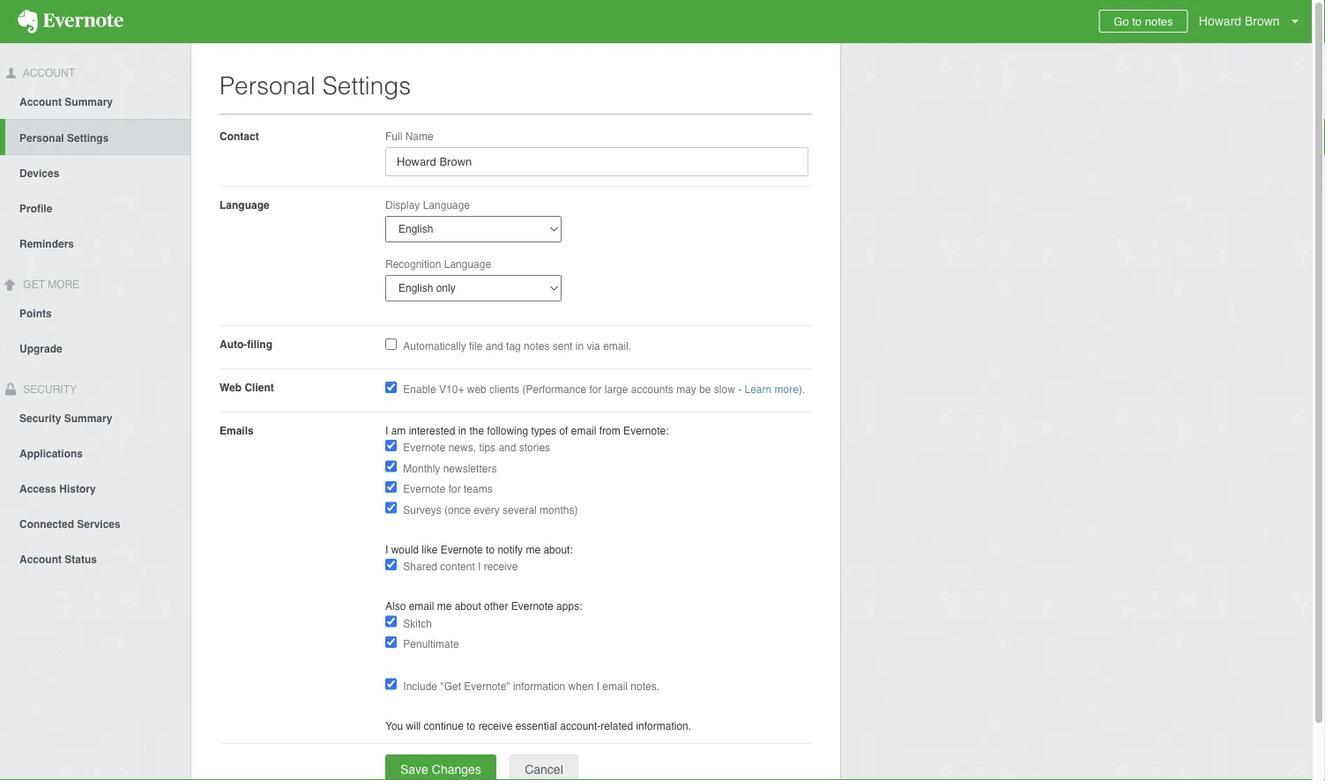 Task type: describe. For each thing, give the bounding box(es) containing it.
security summary link
[[0, 400, 190, 435]]

months)
[[540, 504, 578, 516]]

summary for account summary
[[65, 96, 113, 108]]

connected
[[19, 518, 74, 530]]

filing
[[247, 338, 272, 350]]

i would like evernote to notify me about:
[[385, 544, 573, 556]]

access history
[[19, 483, 96, 495]]

Penultimate checkbox
[[385, 637, 397, 648]]

learn more link
[[745, 384, 799, 396]]

news,
[[448, 442, 476, 454]]

client
[[245, 381, 274, 394]]

1 horizontal spatial for
[[589, 384, 602, 396]]

you
[[385, 720, 403, 732]]

related
[[601, 720, 633, 732]]

teams
[[464, 483, 493, 495]]

full name
[[385, 130, 433, 142]]

1 vertical spatial for
[[448, 483, 461, 495]]

1 vertical spatial to
[[486, 544, 495, 556]]

clients
[[489, 384, 519, 396]]

go
[[1114, 15, 1129, 28]]

more
[[775, 384, 799, 396]]

recognition
[[385, 258, 441, 270]]

surveys
[[403, 504, 441, 516]]

language for recognition
[[444, 258, 491, 270]]

surveys (once every several months)
[[403, 504, 578, 516]]

2 vertical spatial email
[[602, 680, 628, 693]]

v10+
[[439, 384, 464, 396]]

1 horizontal spatial in
[[576, 340, 584, 353]]

evernote right other on the left bottom of page
[[511, 600, 553, 613]]

points
[[19, 307, 52, 320]]

services
[[77, 518, 121, 530]]

will
[[406, 720, 421, 732]]

account summary
[[19, 96, 113, 108]]

access
[[19, 483, 56, 495]]

of
[[559, 425, 568, 437]]

profile
[[19, 203, 52, 215]]

language down the "contact"
[[220, 199, 269, 211]]

account for account
[[20, 67, 75, 79]]

applications
[[19, 447, 83, 460]]

from
[[599, 425, 620, 437]]

include
[[403, 680, 437, 693]]

status
[[65, 553, 97, 565]]

may
[[676, 384, 696, 396]]

get more
[[20, 278, 79, 291]]

interested
[[409, 425, 455, 437]]

0 vertical spatial receive
[[484, 561, 518, 573]]

enable
[[403, 384, 436, 396]]

0 horizontal spatial personal settings
[[19, 132, 109, 144]]

0 vertical spatial personal settings
[[220, 71, 411, 100]]

automatically
[[403, 340, 466, 353]]

brown
[[1245, 14, 1280, 28]]

connected services link
[[0, 506, 190, 541]]

0 horizontal spatial personal
[[19, 132, 64, 144]]

0 horizontal spatial to
[[467, 720, 475, 732]]

Shared content I receive checkbox
[[385, 559, 397, 570]]

automatically file and tag notes sent in via email.
[[403, 340, 631, 353]]

i up shared content i receive option
[[385, 544, 388, 556]]

devices
[[19, 167, 59, 180]]

0 vertical spatial personal
[[220, 71, 316, 100]]

web client
[[220, 381, 274, 394]]

auto-
[[220, 338, 247, 350]]

monthly
[[403, 462, 440, 475]]

Skitch checkbox
[[385, 616, 397, 627]]

large
[[605, 384, 628, 396]]

penultimate
[[403, 638, 459, 651]]

file
[[469, 340, 483, 353]]

(once
[[444, 504, 471, 516]]

i left am
[[385, 425, 388, 437]]

continue
[[424, 720, 464, 732]]

display
[[385, 199, 420, 211]]

"get
[[440, 680, 461, 693]]

accounts
[[631, 384, 673, 396]]

stories
[[519, 442, 550, 454]]

account status link
[[0, 541, 190, 576]]

skitch
[[403, 618, 432, 630]]

Evernote for teams checkbox
[[385, 481, 397, 493]]

Full Name text field
[[385, 147, 808, 176]]

Evernote news, tips and stories checkbox
[[385, 440, 397, 451]]

reminders link
[[0, 226, 190, 261]]

connected services
[[19, 518, 121, 530]]

when
[[568, 680, 594, 693]]

evernote image
[[0, 10, 141, 34]]

account for account summary
[[19, 96, 62, 108]]

also
[[385, 600, 406, 613]]

0 vertical spatial notes
[[1145, 15, 1173, 28]]

reminders
[[19, 238, 74, 250]]

enable v10+ web clients (performance for large accounts may be slow - learn more ).
[[403, 384, 805, 396]]

summary for security summary
[[64, 412, 112, 424]]

profile link
[[0, 190, 190, 226]]

go to notes
[[1114, 15, 1173, 28]]

notes.
[[631, 680, 659, 693]]

tag
[[506, 340, 521, 353]]

-
[[738, 384, 742, 396]]

emails
[[220, 425, 254, 437]]

1 vertical spatial receive
[[478, 720, 513, 732]]

evernote up shared content i receive
[[441, 544, 483, 556]]

full
[[385, 130, 402, 142]]

1 horizontal spatial me
[[526, 544, 541, 556]]

web
[[467, 384, 486, 396]]



Task type: vqa. For each thing, say whether or not it's contained in the screenshot.
slow
yes



Task type: locate. For each thing, give the bounding box(es) containing it.
2 horizontal spatial email
[[602, 680, 628, 693]]

following
[[487, 425, 528, 437]]

devices link
[[0, 155, 190, 190]]

to left notify
[[486, 544, 495, 556]]

essential
[[515, 720, 557, 732]]

account
[[20, 67, 75, 79], [19, 96, 62, 108], [19, 553, 62, 565]]

settings up "full"
[[322, 71, 411, 100]]

1 vertical spatial account
[[19, 96, 62, 108]]

email left notes.
[[602, 680, 628, 693]]

1 vertical spatial in
[[458, 425, 466, 437]]

like
[[422, 544, 438, 556]]

account for account status
[[19, 553, 62, 565]]

evernote for teams
[[403, 483, 493, 495]]

history
[[59, 483, 96, 495]]

language
[[220, 199, 269, 211], [423, 199, 470, 211], [444, 258, 491, 270]]

2 horizontal spatial to
[[1132, 15, 1142, 28]]

about
[[455, 600, 481, 613]]

language right display
[[423, 199, 470, 211]]

applications link
[[0, 435, 190, 470]]

1 vertical spatial personal
[[19, 132, 64, 144]]

account-
[[560, 720, 601, 732]]

personal up devices
[[19, 132, 64, 144]]

sent
[[553, 340, 573, 353]]

howard
[[1199, 14, 1241, 28]]

security for security
[[20, 383, 77, 395]]

security up the applications
[[19, 412, 61, 424]]

1 vertical spatial notes
[[524, 340, 550, 353]]

and down the following
[[498, 442, 516, 454]]

the
[[469, 425, 484, 437]]

0 vertical spatial to
[[1132, 15, 1142, 28]]

evernote up surveys
[[403, 483, 446, 495]]

security
[[20, 383, 77, 395], [19, 412, 61, 424]]

web
[[220, 381, 242, 394]]

1 vertical spatial me
[[437, 600, 452, 613]]

1 vertical spatial summary
[[64, 412, 112, 424]]

every
[[474, 504, 500, 516]]

me
[[526, 544, 541, 556], [437, 600, 452, 613]]

account down connected in the left of the page
[[19, 553, 62, 565]]

me right notify
[[526, 544, 541, 556]]

account up personal settings link
[[19, 96, 62, 108]]

auto-filing
[[220, 338, 272, 350]]

summary up applications link
[[64, 412, 112, 424]]

personal
[[220, 71, 316, 100], [19, 132, 64, 144]]

receive down the evernote"
[[478, 720, 513, 732]]

(performance
[[522, 384, 586, 396]]

recognition language
[[385, 258, 491, 270]]

evernote link
[[0, 0, 141, 43]]

shared
[[403, 561, 437, 573]]

0 vertical spatial for
[[589, 384, 602, 396]]

account status
[[19, 553, 97, 565]]

0 horizontal spatial email
[[409, 600, 434, 613]]

include "get evernote" information when i email notes.
[[403, 680, 659, 693]]

0 vertical spatial security
[[20, 383, 77, 395]]

i
[[385, 425, 388, 437], [385, 544, 388, 556], [478, 561, 481, 573], [597, 680, 599, 693]]

security summary
[[19, 412, 112, 424]]

email up skitch at the left of the page
[[409, 600, 434, 613]]

security inside security summary link
[[19, 412, 61, 424]]

1 horizontal spatial email
[[571, 425, 596, 437]]

settings up devices link
[[67, 132, 109, 144]]

1 horizontal spatial personal
[[220, 71, 316, 100]]

about:
[[543, 544, 573, 556]]

0 vertical spatial email
[[571, 425, 596, 437]]

evernote down interested
[[403, 442, 446, 454]]

to right continue
[[467, 720, 475, 732]]

several
[[503, 504, 537, 516]]

for
[[589, 384, 602, 396], [448, 483, 461, 495]]

for up (once
[[448, 483, 461, 495]]

in left the
[[458, 425, 466, 437]]

0 vertical spatial settings
[[322, 71, 411, 100]]

None button
[[510, 755, 578, 780]]

also email me about other evernote apps:
[[385, 600, 582, 613]]

upgrade link
[[0, 330, 190, 366]]

0 vertical spatial and
[[486, 340, 503, 353]]

email right of at the left bottom of the page
[[571, 425, 596, 437]]

evernote"
[[464, 680, 510, 693]]

0 horizontal spatial for
[[448, 483, 461, 495]]

1 horizontal spatial settings
[[322, 71, 411, 100]]

receive
[[484, 561, 518, 573], [478, 720, 513, 732]]

be
[[699, 384, 711, 396]]

me left about
[[437, 600, 452, 613]]

notes right the tag
[[524, 340, 550, 353]]

0 horizontal spatial notes
[[524, 340, 550, 353]]

notes right go
[[1145, 15, 1173, 28]]

i down the i would like evernote to notify me about:
[[478, 561, 481, 573]]

evernote:
[[623, 425, 669, 437]]

).
[[799, 384, 805, 396]]

howard brown
[[1199, 14, 1280, 28]]

summary
[[65, 96, 113, 108], [64, 412, 112, 424]]

email.
[[603, 340, 631, 353]]

monthly newsletters
[[403, 462, 497, 475]]

security up the security summary on the left
[[20, 383, 77, 395]]

1 vertical spatial personal settings
[[19, 132, 109, 144]]

0 horizontal spatial settings
[[67, 132, 109, 144]]

1 vertical spatial email
[[409, 600, 434, 613]]

you will continue to receive essential account-related information.
[[385, 720, 691, 732]]

1 vertical spatial security
[[19, 412, 61, 424]]

personal up the "contact"
[[220, 71, 316, 100]]

in left via
[[576, 340, 584, 353]]

2 vertical spatial account
[[19, 553, 62, 565]]

0 horizontal spatial in
[[458, 425, 466, 437]]

2 vertical spatial to
[[467, 720, 475, 732]]

account up account summary
[[20, 67, 75, 79]]

display language
[[385, 199, 470, 211]]

summary up personal settings link
[[65, 96, 113, 108]]

Monthly newsletters checkbox
[[385, 461, 397, 472]]

contact
[[220, 130, 259, 142]]

get
[[23, 278, 45, 291]]

apps:
[[556, 600, 582, 613]]

receive down notify
[[484, 561, 518, 573]]

1 horizontal spatial to
[[486, 544, 495, 556]]

and right file
[[486, 340, 503, 353]]

1 horizontal spatial personal settings
[[220, 71, 411, 100]]

would
[[391, 544, 419, 556]]

Include "Get Evernote" information when I email notes. checkbox
[[385, 678, 397, 690]]

summary inside "link"
[[65, 96, 113, 108]]

information.
[[636, 720, 691, 732]]

to
[[1132, 15, 1142, 28], [486, 544, 495, 556], [467, 720, 475, 732]]

language for display
[[423, 199, 470, 211]]

None checkbox
[[385, 382, 397, 393]]

language right recognition
[[444, 258, 491, 270]]

access history link
[[0, 470, 190, 506]]

1 horizontal spatial notes
[[1145, 15, 1173, 28]]

tips
[[479, 442, 496, 454]]

to right go
[[1132, 15, 1142, 28]]

howard brown link
[[1194, 0, 1312, 43]]

evernote news, tips and stories
[[403, 442, 550, 454]]

Automatically file and tag notes sent in via email. checkbox
[[385, 339, 397, 350]]

name
[[405, 130, 433, 142]]

points link
[[0, 295, 190, 330]]

Surveys (once every several months) checkbox
[[385, 502, 397, 514]]

0 vertical spatial me
[[526, 544, 541, 556]]

notify
[[498, 544, 523, 556]]

account summary link
[[0, 84, 190, 119]]

account inside "link"
[[19, 96, 62, 108]]

newsletters
[[443, 462, 497, 475]]

0 vertical spatial account
[[20, 67, 75, 79]]

for left large
[[589, 384, 602, 396]]

1 vertical spatial settings
[[67, 132, 109, 144]]

other
[[484, 600, 508, 613]]

0 vertical spatial summary
[[65, 96, 113, 108]]

am
[[391, 425, 406, 437]]

0 horizontal spatial me
[[437, 600, 452, 613]]

None submit
[[385, 755, 496, 780]]

via
[[587, 340, 600, 353]]

security for security summary
[[19, 412, 61, 424]]

0 vertical spatial in
[[576, 340, 584, 353]]

1 vertical spatial and
[[498, 442, 516, 454]]

more
[[48, 278, 79, 291]]

i right when
[[597, 680, 599, 693]]



